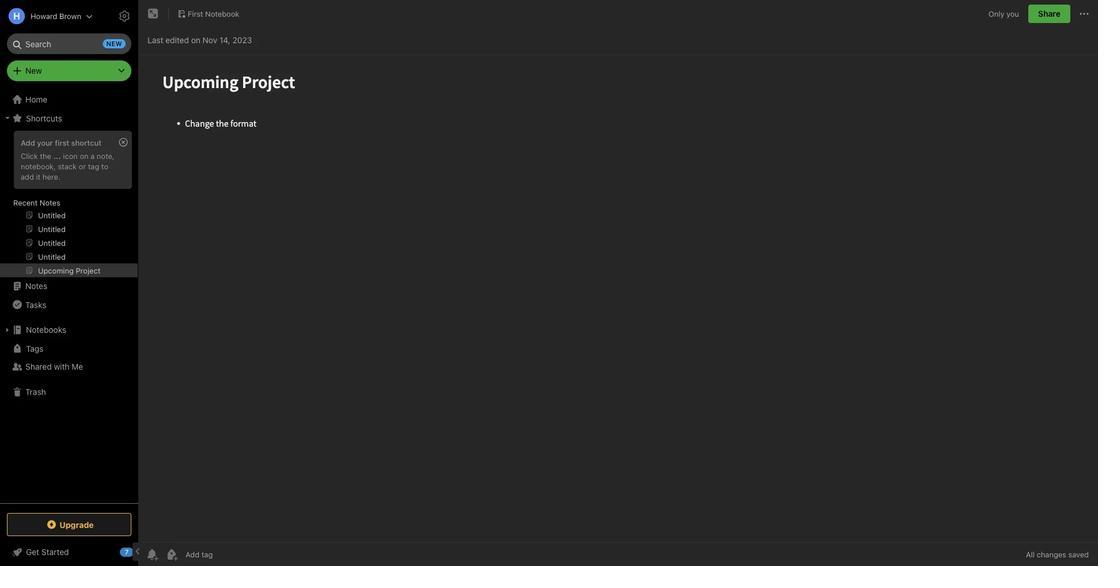 Task type: describe. For each thing, give the bounding box(es) containing it.
last
[[148, 35, 163, 45]]

notebook,
[[21, 162, 56, 171]]

...
[[53, 152, 61, 160]]

on inside icon on a note, notebook, stack or tag to add it here.
[[80, 152, 89, 160]]

edited
[[166, 35, 189, 45]]

notes link
[[0, 277, 138, 296]]

shortcuts button
[[0, 109, 138, 127]]

tree containing home
[[0, 91, 138, 503]]

click to collapse image
[[134, 545, 143, 559]]

Account field
[[0, 5, 93, 28]]

it
[[36, 172, 41, 181]]

shared with me link
[[0, 358, 138, 376]]

settings image
[[118, 9, 131, 23]]

Help and Learning task checklist field
[[0, 544, 138, 562]]

note,
[[97, 152, 114, 160]]

to
[[101, 162, 108, 171]]

expand notebooks image
[[3, 326, 12, 335]]

last edited on nov 14, 2023
[[148, 35, 252, 45]]

add a reminder image
[[145, 548, 159, 562]]

first
[[188, 9, 203, 18]]

howard
[[31, 12, 57, 20]]

more actions image
[[1078, 7, 1092, 21]]

tags button
[[0, 340, 138, 358]]

recent notes
[[13, 198, 60, 207]]

home
[[25, 95, 47, 104]]

the
[[40, 152, 51, 160]]

shortcut
[[71, 138, 102, 147]]

first notebook
[[188, 9, 239, 18]]

7
[[125, 549, 129, 557]]

brown
[[59, 12, 81, 20]]

all
[[1027, 551, 1035, 559]]

only
[[989, 9, 1005, 18]]

new button
[[7, 61, 131, 81]]

shared with me
[[25, 362, 83, 372]]

new
[[25, 66, 42, 76]]

get started
[[26, 548, 69, 557]]

click
[[21, 152, 38, 160]]

expand note image
[[146, 7, 160, 21]]

14,
[[220, 35, 230, 45]]

icon on a note, notebook, stack or tag to add it here.
[[21, 152, 114, 181]]

shared
[[25, 362, 52, 372]]

first notebook button
[[174, 6, 243, 22]]

all changes saved
[[1027, 551, 1090, 559]]

tags
[[26, 344, 43, 354]]



Task type: locate. For each thing, give the bounding box(es) containing it.
notes inside group
[[40, 198, 60, 207]]

add tag image
[[165, 548, 179, 562]]

group inside tree
[[0, 127, 138, 282]]

stack
[[58, 162, 77, 171]]

add
[[21, 138, 35, 147]]

1 horizontal spatial on
[[191, 35, 201, 45]]

on
[[191, 35, 201, 45], [80, 152, 89, 160]]

only you
[[989, 9, 1020, 18]]

tag
[[88, 162, 99, 171]]

saved
[[1069, 551, 1090, 559]]

click the ...
[[21, 152, 61, 160]]

on left nov
[[191, 35, 201, 45]]

first
[[55, 138, 69, 147]]

get
[[26, 548, 39, 557]]

add your first shortcut
[[21, 138, 102, 147]]

here.
[[43, 172, 60, 181]]

on inside note window element
[[191, 35, 201, 45]]

notes
[[40, 198, 60, 207], [25, 282, 47, 291]]

share button
[[1029, 5, 1071, 23]]

More actions field
[[1078, 5, 1092, 23]]

2023
[[233, 35, 252, 45]]

add
[[21, 172, 34, 181]]

nov
[[203, 35, 217, 45]]

new search field
[[15, 33, 126, 54]]

notes up tasks
[[25, 282, 47, 291]]

howard brown
[[31, 12, 81, 20]]

started
[[41, 548, 69, 557]]

tasks button
[[0, 296, 138, 314]]

your
[[37, 138, 53, 147]]

recent
[[13, 198, 38, 207]]

on left a
[[80, 152, 89, 160]]

group containing add your first shortcut
[[0, 127, 138, 282]]

1 vertical spatial notes
[[25, 282, 47, 291]]

new
[[106, 40, 122, 48]]

notebook
[[205, 9, 239, 18]]

notes right 'recent' on the top
[[40, 198, 60, 207]]

with
[[54, 362, 69, 372]]

trash
[[25, 388, 46, 397]]

me
[[72, 362, 83, 372]]

you
[[1007, 9, 1020, 18]]

notebooks
[[26, 325, 66, 335]]

note window element
[[138, 0, 1099, 567]]

shortcuts
[[26, 113, 62, 123]]

or
[[79, 162, 86, 171]]

0 vertical spatial on
[[191, 35, 201, 45]]

Search text field
[[15, 33, 123, 54]]

Note Editor text field
[[138, 55, 1099, 543]]

notebooks link
[[0, 321, 138, 340]]

Add tag field
[[184, 550, 271, 560]]

upgrade
[[60, 520, 94, 530]]

changes
[[1037, 551, 1067, 559]]

trash link
[[0, 383, 138, 402]]

0 vertical spatial notes
[[40, 198, 60, 207]]

home link
[[0, 91, 138, 109]]

1 vertical spatial on
[[80, 152, 89, 160]]

a
[[91, 152, 95, 160]]

icon
[[63, 152, 78, 160]]

upgrade button
[[7, 514, 131, 537]]

tasks
[[25, 300, 46, 310]]

group
[[0, 127, 138, 282]]

share
[[1039, 9, 1061, 18]]

0 horizontal spatial on
[[80, 152, 89, 160]]

tree
[[0, 91, 138, 503]]



Task type: vqa. For each thing, say whether or not it's contained in the screenshot.
Expand Tags ICON
no



